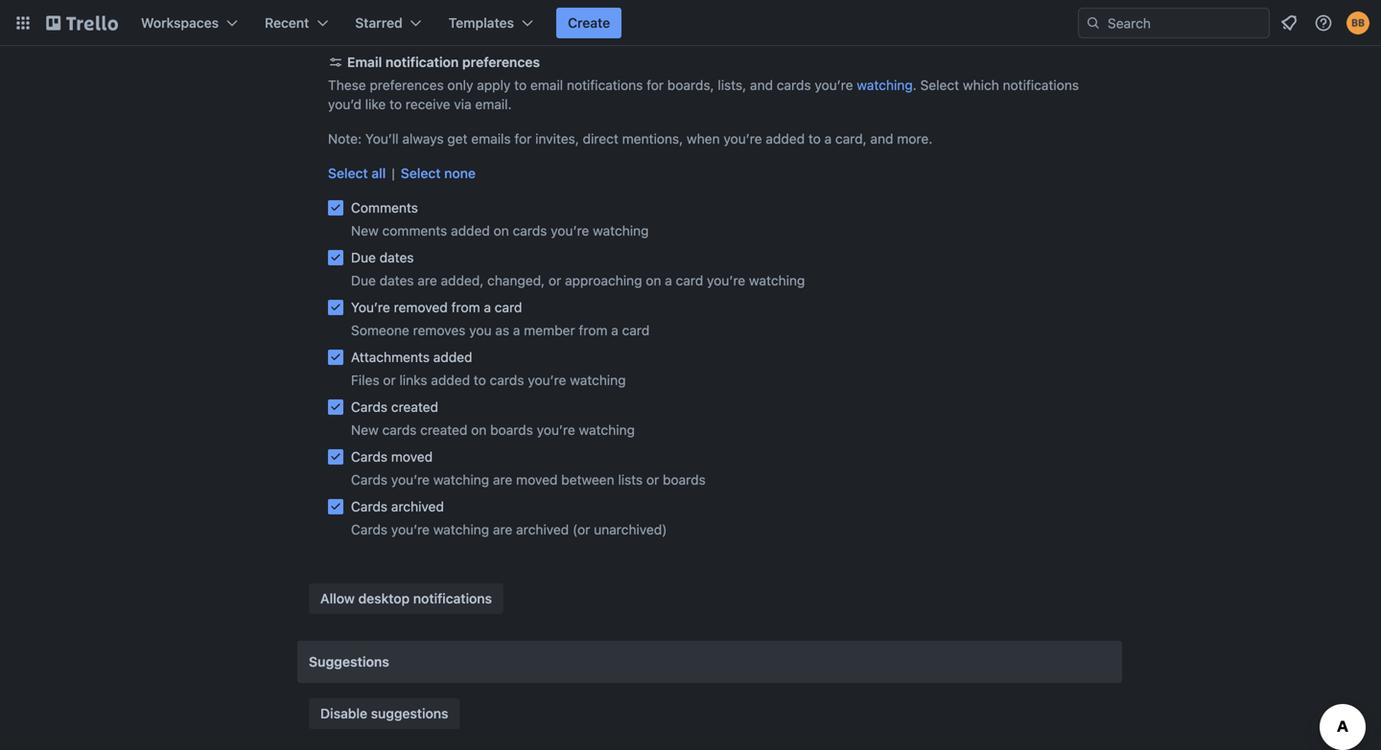 Task type: vqa. For each thing, say whether or not it's contained in the screenshot.


Task type: describe. For each thing, give the bounding box(es) containing it.
cards you're watching are moved between lists or boards
[[351, 472, 706, 488]]

a up you on the top of page
[[484, 300, 491, 316]]

you
[[469, 323, 492, 339]]

0 vertical spatial and
[[750, 77, 773, 93]]

select none button
[[401, 164, 476, 183]]

disable suggestions
[[320, 706, 448, 722]]

cards archived
[[351, 499, 444, 515]]

cards created
[[351, 399, 438, 415]]

you'll
[[365, 131, 399, 147]]

email
[[347, 54, 382, 70]]

these preferences only apply to email notifications for boards, lists, and cards you're watching
[[328, 77, 913, 93]]

like
[[365, 96, 386, 112]]

dates for due dates are added, changed, or approaching on a card you're watching
[[379, 273, 414, 289]]

suggestions
[[309, 655, 389, 670]]

note: you'll always get emails for invites, direct mentions, when you're added to a card, and more.
[[328, 131, 933, 147]]

0 horizontal spatial archived
[[391, 499, 444, 515]]

1 vertical spatial card
[[495, 300, 522, 316]]

disable suggestions link
[[309, 699, 460, 730]]

1 vertical spatial preferences
[[370, 77, 444, 93]]

1 horizontal spatial archived
[[516, 522, 569, 538]]

you're removed from a card
[[351, 300, 522, 316]]

added down removes
[[433, 350, 472, 365]]

1 vertical spatial created
[[420, 422, 467, 438]]

. select which notifications you'd like to receive via email.
[[328, 77, 1079, 112]]

a right as
[[513, 323, 520, 339]]

open information menu image
[[1314, 13, 1333, 33]]

when
[[687, 131, 720, 147]]

desktop
[[358, 591, 410, 607]]

0 vertical spatial card
[[676, 273, 703, 289]]

attachments added
[[351, 350, 472, 365]]

a down approaching on the left of the page
[[611, 323, 618, 339]]

1 vertical spatial moved
[[516, 472, 558, 488]]

email.
[[475, 96, 512, 112]]

comments
[[382, 223, 447, 239]]

suggestions
[[371, 706, 448, 722]]

bob builder (bobbuilder40) image
[[1347, 12, 1370, 35]]

email
[[530, 77, 563, 93]]

links
[[399, 373, 427, 388]]

to left email
[[514, 77, 527, 93]]

Search field
[[1101, 9, 1269, 37]]

comments
[[351, 200, 418, 216]]

0 horizontal spatial or
[[383, 373, 396, 388]]

starred
[[355, 15, 403, 31]]

0 vertical spatial are
[[418, 273, 437, 289]]

cards for cards you're watching are moved between lists or boards
[[351, 472, 388, 488]]

due dates are added, changed, or approaching on a card you're watching
[[351, 273, 805, 289]]

apply
[[477, 77, 511, 93]]

always
[[402, 131, 444, 147]]

all
[[372, 165, 386, 181]]

templates button
[[437, 8, 545, 38]]

2 horizontal spatial on
[[646, 273, 661, 289]]

attachments
[[351, 350, 430, 365]]

watching link
[[857, 77, 913, 93]]

direct
[[583, 131, 619, 147]]

search image
[[1086, 15, 1101, 31]]

added up added,
[[451, 223, 490, 239]]

|
[[392, 165, 395, 181]]

select all button
[[328, 164, 386, 183]]

allow desktop notifications
[[320, 591, 492, 607]]

allow desktop notifications link
[[309, 584, 504, 615]]

create button
[[556, 8, 622, 38]]

create
[[568, 15, 610, 31]]

which
[[963, 77, 999, 93]]

due for due dates
[[351, 250, 376, 266]]

you're
[[351, 300, 390, 316]]

via
[[454, 96, 472, 112]]

workspaces
[[141, 15, 219, 31]]

files or links added to cards you're watching
[[351, 373, 626, 388]]

0 horizontal spatial notifications
[[413, 591, 492, 607]]

cards you're watching are archived (or unarchived)
[[351, 522, 667, 538]]

cards for cards created
[[351, 399, 388, 415]]

added right the links
[[431, 373, 470, 388]]

templates
[[449, 15, 514, 31]]

cards for cards moved
[[351, 449, 388, 465]]

as
[[495, 323, 509, 339]]

get
[[447, 131, 468, 147]]

on for boards
[[471, 422, 487, 438]]

unarchived)
[[594, 522, 667, 538]]

new comments added on cards you're watching
[[351, 223, 649, 239]]

new cards created on boards you're watching
[[351, 422, 635, 438]]

1 horizontal spatial or
[[549, 273, 561, 289]]

lists
[[618, 472, 643, 488]]

0 horizontal spatial from
[[451, 300, 480, 316]]

files
[[351, 373, 379, 388]]

back to home image
[[46, 8, 118, 38]]

added left card,
[[766, 131, 805, 147]]

you'd
[[328, 96, 361, 112]]



Task type: locate. For each thing, give the bounding box(es) containing it.
notification
[[385, 54, 459, 70]]

new down comments
[[351, 223, 379, 239]]

from right member
[[579, 323, 608, 339]]

2 vertical spatial on
[[471, 422, 487, 438]]

1 vertical spatial boards
[[663, 472, 706, 488]]

starred button
[[344, 8, 433, 38]]

2 horizontal spatial card
[[676, 273, 703, 289]]

due dates
[[351, 250, 414, 266]]

lists,
[[718, 77, 746, 93]]

moved up cards archived
[[391, 449, 433, 465]]

and
[[750, 77, 773, 93], [870, 131, 893, 147]]

watching
[[857, 77, 913, 93], [593, 223, 649, 239], [749, 273, 805, 289], [570, 373, 626, 388], [579, 422, 635, 438], [433, 472, 489, 488], [433, 522, 489, 538]]

card up as
[[495, 300, 522, 316]]

1 vertical spatial and
[[870, 131, 893, 147]]

notifications up 'direct'
[[567, 77, 643, 93]]

approaching
[[565, 273, 642, 289]]

select inside . select which notifications you'd like to receive via email.
[[920, 77, 959, 93]]

changed,
[[487, 273, 545, 289]]

0 horizontal spatial select
[[328, 165, 368, 181]]

and right card,
[[870, 131, 893, 147]]

0 horizontal spatial card
[[495, 300, 522, 316]]

select right |
[[401, 165, 441, 181]]

note:
[[328, 131, 362, 147]]

or right lists
[[646, 472, 659, 488]]

2 due from the top
[[351, 273, 376, 289]]

created down the links
[[391, 399, 438, 415]]

someone removes you as a member from a card
[[351, 323, 650, 339]]

on for cards
[[494, 223, 509, 239]]

1 vertical spatial or
[[383, 373, 396, 388]]

for
[[647, 77, 664, 93], [515, 131, 532, 147]]

0 horizontal spatial preferences
[[370, 77, 444, 93]]

select
[[920, 77, 959, 93], [328, 165, 368, 181], [401, 165, 441, 181]]

none
[[444, 165, 476, 181]]

cards moved
[[351, 449, 433, 465]]

1 horizontal spatial preferences
[[462, 54, 540, 70]]

added,
[[441, 273, 484, 289]]

dates
[[379, 250, 414, 266], [379, 273, 414, 289]]

2 horizontal spatial notifications
[[1003, 77, 1079, 93]]

cards for cards archived
[[351, 499, 388, 515]]

only
[[447, 77, 473, 93]]

5 cards from the top
[[351, 522, 388, 538]]

on
[[494, 223, 509, 239], [646, 273, 661, 289], [471, 422, 487, 438]]

moved left between
[[516, 472, 558, 488]]

0 vertical spatial archived
[[391, 499, 444, 515]]

0 vertical spatial created
[[391, 399, 438, 415]]

2 vertical spatial card
[[622, 323, 650, 339]]

boards
[[490, 422, 533, 438], [663, 472, 706, 488]]

1 horizontal spatial select
[[401, 165, 441, 181]]

cards
[[351, 399, 388, 415], [351, 449, 388, 465], [351, 472, 388, 488], [351, 499, 388, 515], [351, 522, 388, 538]]

a right approaching on the left of the page
[[665, 273, 672, 289]]

2 vertical spatial or
[[646, 472, 659, 488]]

0 vertical spatial moved
[[391, 449, 433, 465]]

more.
[[897, 131, 933, 147]]

a
[[824, 131, 832, 147], [665, 273, 672, 289], [484, 300, 491, 316], [513, 323, 520, 339], [611, 323, 618, 339]]

recent
[[265, 15, 309, 31]]

notifications
[[567, 77, 643, 93], [1003, 77, 1079, 93], [413, 591, 492, 607]]

1 dates from the top
[[379, 250, 414, 266]]

due for due dates are added, changed, or approaching on a card you're watching
[[351, 273, 376, 289]]

0 horizontal spatial and
[[750, 77, 773, 93]]

removes
[[413, 323, 466, 339]]

(or
[[573, 522, 590, 538]]

3 cards from the top
[[351, 472, 388, 488]]

1 horizontal spatial from
[[579, 323, 608, 339]]

0 vertical spatial preferences
[[462, 54, 540, 70]]

1 vertical spatial dates
[[379, 273, 414, 289]]

0 vertical spatial or
[[549, 273, 561, 289]]

1 vertical spatial for
[[515, 131, 532, 147]]

or down attachments
[[383, 373, 396, 388]]

created down "cards created"
[[420, 422, 467, 438]]

are
[[418, 273, 437, 289], [493, 472, 512, 488], [493, 522, 512, 538]]

select all | select none
[[328, 165, 476, 181]]

workspaces button
[[129, 8, 249, 38]]

card
[[676, 273, 703, 289], [495, 300, 522, 316], [622, 323, 650, 339]]

cards up changed,
[[513, 223, 547, 239]]

notifications inside . select which notifications you'd like to receive via email.
[[1003, 77, 1079, 93]]

cards for cards you're watching are archived (or unarchived)
[[351, 522, 388, 538]]

select left all
[[328, 165, 368, 181]]

1 horizontal spatial notifications
[[567, 77, 643, 93]]

to inside . select which notifications you'd like to receive via email.
[[390, 96, 402, 112]]

0 horizontal spatial for
[[515, 131, 532, 147]]

removed
[[394, 300, 448, 316]]

select right the . in the right of the page
[[920, 77, 959, 93]]

to down you on the top of page
[[474, 373, 486, 388]]

these
[[328, 77, 366, 93]]

dates for due dates
[[379, 250, 414, 266]]

1 cards from the top
[[351, 399, 388, 415]]

between
[[561, 472, 614, 488]]

1 vertical spatial on
[[646, 273, 661, 289]]

boards right lists
[[663, 472, 706, 488]]

cards
[[777, 77, 811, 93], [513, 223, 547, 239], [490, 373, 524, 388], [382, 422, 417, 438]]

1 vertical spatial archived
[[516, 522, 569, 538]]

are up the cards you're watching are archived (or unarchived)
[[493, 472, 512, 488]]

2 cards from the top
[[351, 449, 388, 465]]

mentions,
[[622, 131, 683, 147]]

on down files or links added to cards you're watching
[[471, 422, 487, 438]]

allow
[[320, 591, 355, 607]]

due
[[351, 250, 376, 266], [351, 273, 376, 289]]

added
[[766, 131, 805, 147], [451, 223, 490, 239], [433, 350, 472, 365], [431, 373, 470, 388]]

2 new from the top
[[351, 422, 379, 438]]

0 horizontal spatial boards
[[490, 422, 533, 438]]

1 due from the top
[[351, 250, 376, 266]]

1 horizontal spatial on
[[494, 223, 509, 239]]

0 vertical spatial new
[[351, 223, 379, 239]]

for left boards,
[[647, 77, 664, 93]]

4 cards from the top
[[351, 499, 388, 515]]

0 vertical spatial boards
[[490, 422, 533, 438]]

0 vertical spatial due
[[351, 250, 376, 266]]

0 vertical spatial dates
[[379, 250, 414, 266]]

or
[[549, 273, 561, 289], [383, 373, 396, 388], [646, 472, 659, 488]]

emails
[[471, 131, 511, 147]]

new down "cards created"
[[351, 422, 379, 438]]

new for new comments added on cards you're watching
[[351, 223, 379, 239]]

card,
[[835, 131, 867, 147]]

are down cards you're watching are moved between lists or boards
[[493, 522, 512, 538]]

on up changed,
[[494, 223, 509, 239]]

2 dates from the top
[[379, 273, 414, 289]]

for right emails
[[515, 131, 532, 147]]

moved
[[391, 449, 433, 465], [516, 472, 558, 488]]

new
[[351, 223, 379, 239], [351, 422, 379, 438]]

invites,
[[535, 131, 579, 147]]

dates down comments
[[379, 250, 414, 266]]

0 notifications image
[[1278, 12, 1301, 35]]

1 horizontal spatial boards
[[663, 472, 706, 488]]

notifications right the desktop
[[413, 591, 492, 607]]

0 vertical spatial from
[[451, 300, 480, 316]]

to right like
[[390, 96, 402, 112]]

0 vertical spatial on
[[494, 223, 509, 239]]

receive
[[406, 96, 450, 112]]

1 horizontal spatial card
[[622, 323, 650, 339]]

1 horizontal spatial and
[[870, 131, 893, 147]]

.
[[913, 77, 917, 93]]

card right approaching on the left of the page
[[676, 273, 703, 289]]

archived down cards moved
[[391, 499, 444, 515]]

cards right the lists,
[[777, 77, 811, 93]]

and right the lists,
[[750, 77, 773, 93]]

0 horizontal spatial on
[[471, 422, 487, 438]]

1 vertical spatial due
[[351, 273, 376, 289]]

on right approaching on the left of the page
[[646, 273, 661, 289]]

boards up cards you're watching are moved between lists or boards
[[490, 422, 533, 438]]

boards,
[[667, 77, 714, 93]]

card down approaching on the left of the page
[[622, 323, 650, 339]]

disable
[[320, 706, 367, 722]]

1 vertical spatial new
[[351, 422, 379, 438]]

archived left (or
[[516, 522, 569, 538]]

you're
[[815, 77, 853, 93], [724, 131, 762, 147], [551, 223, 589, 239], [707, 273, 745, 289], [528, 373, 566, 388], [537, 422, 575, 438], [391, 472, 430, 488], [391, 522, 430, 538]]

preferences
[[462, 54, 540, 70], [370, 77, 444, 93]]

cards down as
[[490, 373, 524, 388]]

or right changed,
[[549, 273, 561, 289]]

member
[[524, 323, 575, 339]]

dates down due dates
[[379, 273, 414, 289]]

are up removed
[[418, 273, 437, 289]]

to left card,
[[808, 131, 821, 147]]

2 vertical spatial are
[[493, 522, 512, 538]]

are for cards archived
[[493, 522, 512, 538]]

from down added,
[[451, 300, 480, 316]]

new for new cards created on boards you're watching
[[351, 422, 379, 438]]

1 horizontal spatial for
[[647, 77, 664, 93]]

are for cards moved
[[493, 472, 512, 488]]

0 horizontal spatial moved
[[391, 449, 433, 465]]

someone
[[351, 323, 409, 339]]

preferences up apply
[[462, 54, 540, 70]]

1 horizontal spatial moved
[[516, 472, 558, 488]]

cards down "cards created"
[[382, 422, 417, 438]]

2 horizontal spatial or
[[646, 472, 659, 488]]

2 horizontal spatial select
[[920, 77, 959, 93]]

email notification preferences
[[347, 54, 540, 70]]

0 vertical spatial for
[[647, 77, 664, 93]]

primary element
[[0, 0, 1381, 46]]

1 vertical spatial are
[[493, 472, 512, 488]]

a left card,
[[824, 131, 832, 147]]

notifications right which
[[1003, 77, 1079, 93]]

recent button
[[253, 8, 340, 38]]

preferences down notification
[[370, 77, 444, 93]]

to
[[514, 77, 527, 93], [390, 96, 402, 112], [808, 131, 821, 147], [474, 373, 486, 388]]

1 new from the top
[[351, 223, 379, 239]]

1 vertical spatial from
[[579, 323, 608, 339]]



